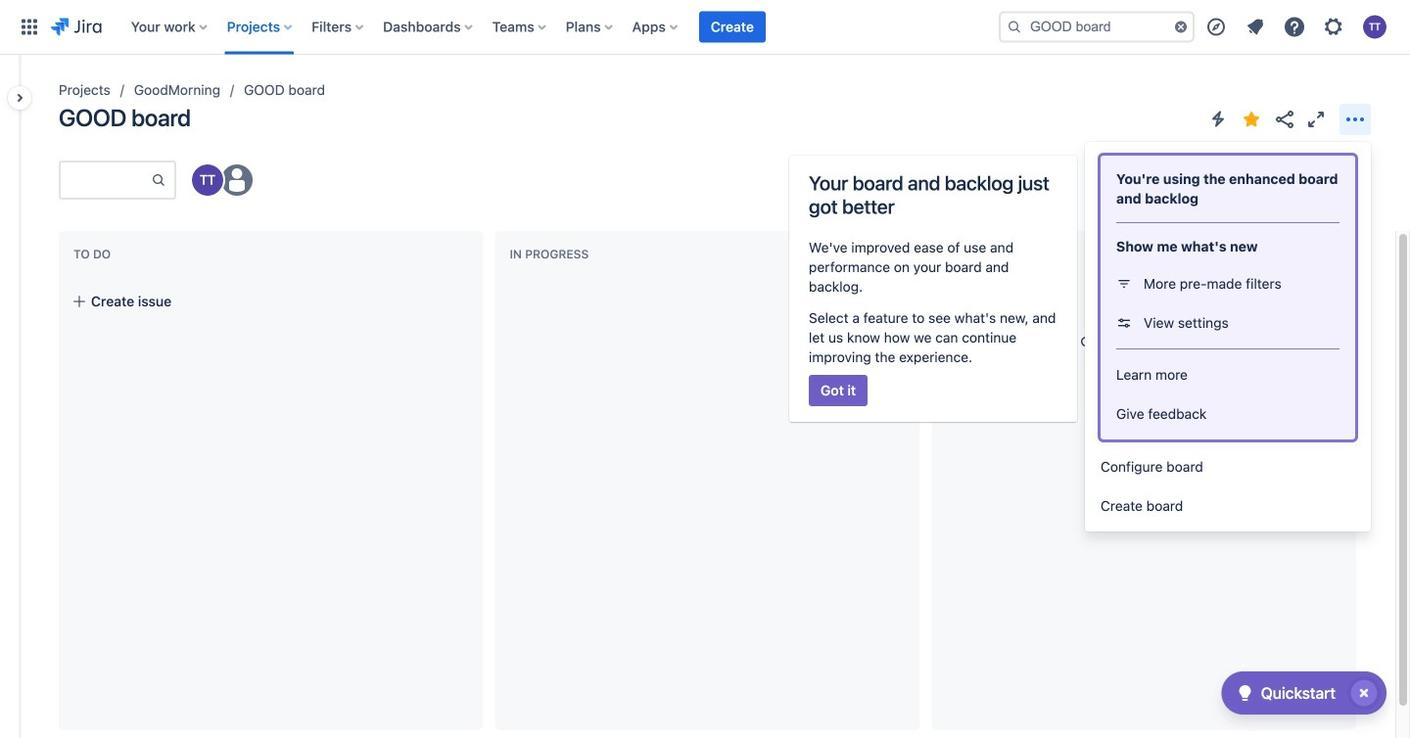 Task type: locate. For each thing, give the bounding box(es) containing it.
sidebar navigation image
[[0, 78, 43, 118]]

your profile and settings image
[[1363, 15, 1387, 39]]

automations menu button icon image
[[1206, 107, 1230, 131]]

terry turtle image
[[192, 165, 223, 196]]

primary element
[[12, 0, 983, 54]]

jira image
[[51, 15, 102, 39], [51, 15, 102, 39]]

star good board image
[[1240, 108, 1263, 131]]

discover atlassian products image
[[1204, 15, 1228, 39]]

Search this board text field
[[61, 163, 151, 198]]

banner
[[0, 0, 1410, 55]]

more image
[[1343, 108, 1367, 131]]

group
[[1085, 142, 1371, 532], [1101, 223, 1355, 349], [1101, 350, 1355, 440]]

enter full screen image
[[1304, 108, 1328, 131]]

check image
[[1233, 682, 1257, 705]]

notifications image
[[1244, 15, 1267, 39]]



Task type: vqa. For each thing, say whether or not it's contained in the screenshot.
"Appswitcher Icon"
yes



Task type: describe. For each thing, give the bounding box(es) containing it.
share image
[[1273, 108, 1296, 131]]

settings image
[[1322, 15, 1345, 39]]

clear search session image
[[1173, 19, 1189, 35]]

search image
[[1007, 19, 1022, 35]]

help image
[[1283, 15, 1306, 39]]

unassigned image
[[221, 165, 253, 196]]

appswitcher icon image
[[18, 15, 41, 39]]

Search field
[[999, 11, 1195, 43]]

insights image
[[1138, 168, 1162, 192]]

dismiss quickstart image
[[1348, 678, 1380, 709]]



